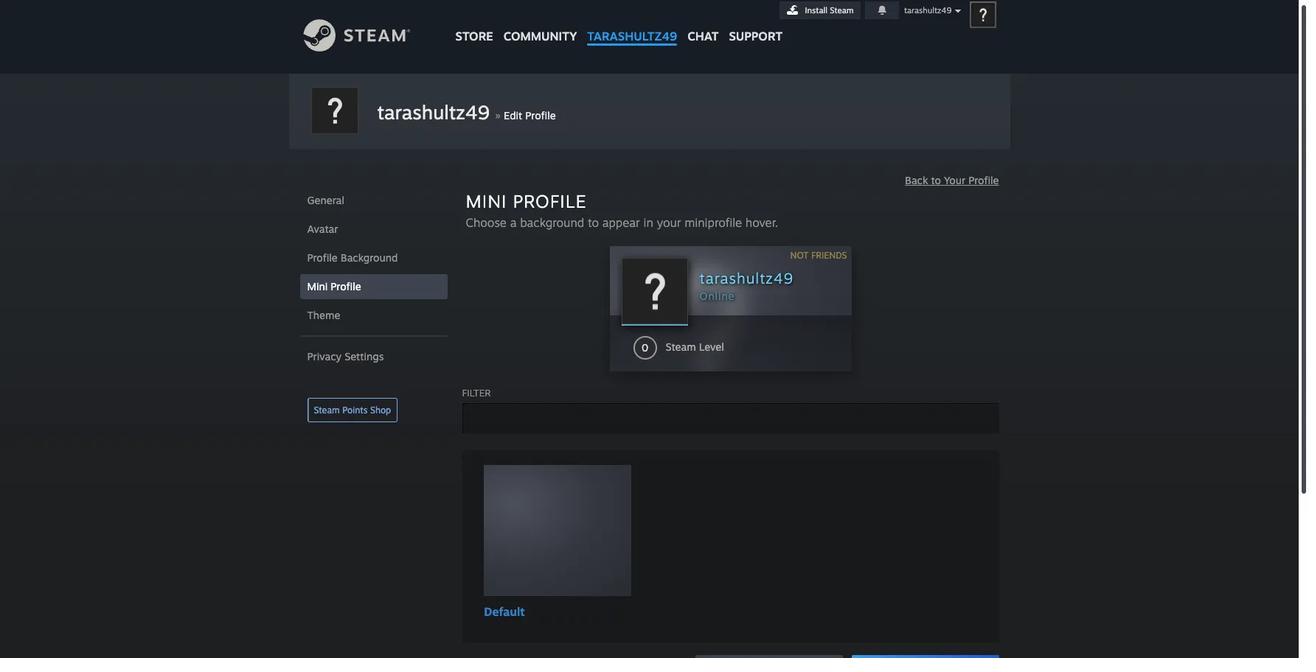 Task type: vqa. For each thing, say whether or not it's contained in the screenshot.
valve
no



Task type: locate. For each thing, give the bounding box(es) containing it.
profile inside "mini profile choose a background to appear in your miniprofile hover."
[[513, 190, 587, 212]]

mini for mini profile
[[307, 280, 328, 293]]

hover.
[[746, 215, 778, 230]]

1 horizontal spatial mini
[[466, 190, 507, 212]]

community link
[[498, 0, 582, 51]]

mini up choose
[[466, 190, 507, 212]]

mini profile
[[307, 280, 361, 293]]

profile right edit
[[525, 109, 556, 122]]

0
[[642, 341, 648, 354]]

install steam link
[[779, 1, 860, 19]]

0 vertical spatial steam
[[830, 5, 854, 15]]

appear
[[602, 215, 640, 230]]

store link
[[450, 0, 498, 51]]

mini inside "mini profile choose a background to appear in your miniprofile hover."
[[466, 190, 507, 212]]

»
[[495, 108, 501, 122]]

store
[[455, 29, 493, 44]]

avatar link
[[300, 217, 447, 242]]

steam level
[[666, 341, 724, 353]]

2 horizontal spatial steam
[[830, 5, 854, 15]]

steam right 'install'
[[830, 5, 854, 15]]

to
[[931, 174, 941, 187], [588, 215, 599, 230]]

1 vertical spatial steam
[[666, 341, 696, 353]]

profile up the background
[[513, 190, 587, 212]]

theme link
[[300, 303, 447, 328]]

profile
[[525, 109, 556, 122], [969, 174, 999, 187], [513, 190, 587, 212], [307, 251, 338, 264], [331, 280, 361, 293]]

tarashultz49
[[904, 5, 952, 15], [587, 29, 677, 44], [377, 100, 490, 124], [700, 269, 794, 288]]

0 horizontal spatial to
[[588, 215, 599, 230]]

default
[[484, 605, 525, 620]]

profile background
[[307, 251, 398, 264]]

tarashultz49 » edit profile
[[377, 100, 556, 124]]

community
[[504, 29, 577, 44]]

0 vertical spatial mini
[[466, 190, 507, 212]]

filter
[[462, 387, 491, 399]]

to left your
[[931, 174, 941, 187]]

0 vertical spatial to
[[931, 174, 941, 187]]

edit profile link
[[504, 109, 556, 122]]

shop
[[370, 405, 391, 416]]

1 horizontal spatial tarashultz49 link
[[582, 0, 682, 51]]

tarashultz49 link left »
[[377, 100, 490, 124]]

in
[[644, 215, 653, 230]]

steam points shop
[[314, 405, 391, 416]]

mini
[[466, 190, 507, 212], [307, 280, 328, 293]]

tarashultz49 link
[[582, 0, 682, 51], [377, 100, 490, 124]]

privacy settings
[[307, 350, 384, 363]]

2 vertical spatial steam
[[314, 405, 340, 416]]

back to your profile link
[[905, 174, 999, 187]]

privacy settings link
[[300, 344, 447, 369]]

profile inside mini profile link
[[331, 280, 361, 293]]

1 vertical spatial to
[[588, 215, 599, 230]]

general
[[307, 194, 344, 207]]

steam left "level"
[[666, 341, 696, 353]]

mini inside mini profile link
[[307, 280, 328, 293]]

profile background link
[[300, 246, 447, 271]]

back
[[905, 174, 928, 187]]

None text field
[[462, 403, 999, 434]]

to left appear
[[588, 215, 599, 230]]

tarashultz49 link left chat
[[582, 0, 682, 51]]

friends
[[811, 250, 847, 261]]

profile down profile background
[[331, 280, 361, 293]]

0 horizontal spatial tarashultz49 link
[[377, 100, 490, 124]]

steam for steam level
[[666, 341, 696, 353]]

mini up theme on the left top of the page
[[307, 280, 328, 293]]

chat
[[688, 29, 719, 44]]

steam
[[830, 5, 854, 15], [666, 341, 696, 353], [314, 405, 340, 416]]

0 horizontal spatial mini
[[307, 280, 328, 293]]

install steam
[[805, 5, 854, 15]]

1 horizontal spatial steam
[[666, 341, 696, 353]]

choose
[[466, 215, 507, 230]]

steam left points
[[314, 405, 340, 416]]

steam for steam points shop
[[314, 405, 340, 416]]

1 vertical spatial mini
[[307, 280, 328, 293]]

0 horizontal spatial steam
[[314, 405, 340, 416]]

profile down avatar
[[307, 251, 338, 264]]



Task type: describe. For each thing, give the bounding box(es) containing it.
mini for mini profile choose a background to appear in your miniprofile hover.
[[466, 190, 507, 212]]

your
[[657, 215, 681, 230]]

tarashultz49 online
[[700, 269, 794, 302]]

profile right your
[[969, 174, 999, 187]]

a
[[510, 215, 517, 230]]

miniprofile
[[685, 215, 742, 230]]

avatar
[[307, 223, 338, 235]]

profile inside tarashultz49 » edit profile
[[525, 109, 556, 122]]

level
[[699, 341, 724, 353]]

background
[[520, 215, 584, 230]]

1 vertical spatial tarashultz49 link
[[377, 100, 490, 124]]

background
[[341, 251, 398, 264]]

not
[[790, 250, 809, 261]]

mini profile link
[[300, 274, 447, 299]]

steam points shop link
[[307, 398, 398, 423]]

install
[[805, 5, 828, 15]]

support link
[[724, 0, 788, 47]]

general link
[[300, 188, 447, 213]]

chat link
[[682, 0, 724, 47]]

mini profile choose a background to appear in your miniprofile hover.
[[466, 190, 778, 230]]

privacy
[[307, 350, 342, 363]]

your
[[944, 174, 966, 187]]

profile inside "profile background" link
[[307, 251, 338, 264]]

points
[[342, 405, 368, 416]]

edit
[[504, 109, 522, 122]]

settings
[[345, 350, 384, 363]]

theme
[[307, 309, 340, 322]]

1 horizontal spatial to
[[931, 174, 941, 187]]

not friends
[[790, 250, 847, 261]]

to inside "mini profile choose a background to appear in your miniprofile hover."
[[588, 215, 599, 230]]

0 vertical spatial tarashultz49 link
[[582, 0, 682, 51]]

support
[[729, 29, 783, 44]]

back to your profile
[[905, 174, 999, 187]]

online
[[700, 290, 735, 302]]



